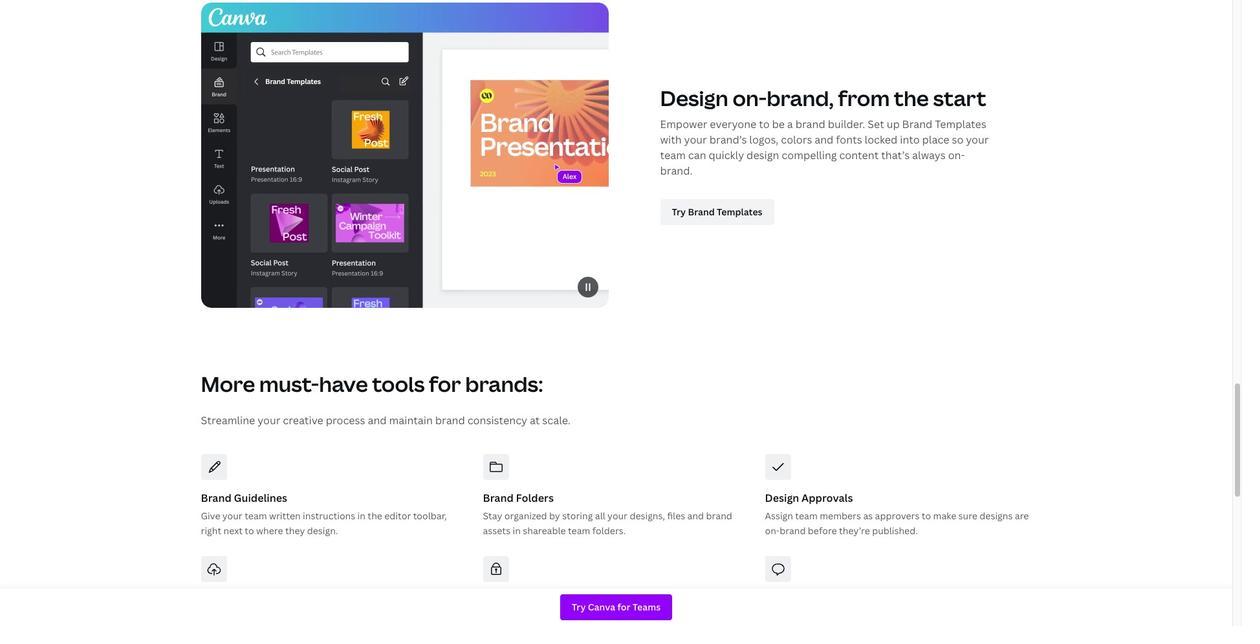 Task type: describe. For each thing, give the bounding box(es) containing it.
team inside design approvals assign team members as approvers to make sure designs are on-brand before they're published.
[[796, 510, 818, 523]]

folders
[[516, 491, 554, 505]]

right
[[201, 525, 222, 537]]

creative
[[283, 414, 324, 428]]

content
[[840, 148, 879, 162]]

your right the so
[[967, 133, 990, 147]]

team inside 'brand guidelines give your team written instructions in the editor toolbar, right next to where they design.'
[[245, 510, 267, 523]]

assets
[[483, 525, 511, 537]]

and inside the brand folders stay organized by storing all your designs, files and brand assets in shareable team folders.
[[688, 510, 704, 523]]

use
[[677, 613, 692, 625]]

and right process
[[368, 414, 387, 428]]

assign
[[766, 510, 794, 523]]

approvers
[[876, 510, 920, 523]]

designs,
[[630, 510, 666, 523]]

files
[[668, 510, 686, 523]]

to inside design approvals assign team members as approvers to make sure designs are on-brand before they're published.
[[922, 510, 932, 523]]

your down empower
[[685, 133, 708, 147]]

be
[[773, 117, 785, 131]]

they're
[[840, 525, 871, 537]]

organized
[[505, 510, 547, 523]]

on- inside design approvals assign team members as approvers to make sure designs are on-brand before they're published.
[[766, 525, 780, 537]]

tools
[[372, 370, 425, 398]]

everyone
[[710, 117, 757, 131]]

brands:
[[466, 370, 543, 398]]

builder.
[[828, 117, 866, 131]]

published.
[[873, 525, 919, 537]]

more must-have tools for brands:
[[201, 370, 543, 398]]

place
[[923, 133, 950, 147]]

set
[[868, 117, 885, 131]]

brand for folders
[[483, 491, 514, 505]]

design approvals assign team members as approvers to make sure designs are on-brand before they're published.
[[766, 491, 1030, 537]]

have
[[319, 370, 368, 398]]

from
[[839, 84, 890, 112]]

so
[[953, 133, 964, 147]]

and inside design on-brand, from the start empower everyone to be a brand builder. set up brand templates with your brand's logos, colors and fonts locked into place so your team can quickly design compelling content that's always on- brand.
[[815, 133, 834, 147]]

to inside 'brand guidelines give your team written instructions in the editor toolbar, right next to where they design.'
[[245, 525, 254, 537]]

team inside the brand folders stay organized by storing all your designs, files and brand assets in shareable team folders.
[[568, 525, 591, 537]]

always
[[913, 148, 946, 162]]

instructions
[[303, 510, 356, 523]]

next
[[224, 525, 243, 537]]

brand down for
[[436, 414, 465, 428]]

stay
[[483, 510, 503, 523]]

with
[[661, 133, 682, 147]]

where
[[256, 525, 283, 537]]

compelling
[[782, 148, 837, 162]]

brand controls limit the fonts and colors that the team can use to make
[[483, 594, 729, 627]]

in inside the brand folders stay organized by storing all your designs, files and brand assets in shareable team folders.
[[513, 525, 521, 537]]

and inside brand controls limit the fonts and colors that the team can use to make
[[549, 613, 566, 625]]

design for approvals
[[766, 491, 800, 505]]

scale.
[[543, 414, 571, 428]]

make inside design approvals assign team members as approvers to make sure designs are on-brand before they're published.
[[934, 510, 957, 523]]

logos,
[[750, 133, 779, 147]]

templates
[[936, 117, 987, 131]]

as
[[864, 510, 873, 523]]

fonts inside design on-brand, from the start empower everyone to be a brand builder. set up brand templates with your brand's logos, colors and fonts locked into place so your team can quickly design compelling content that's always on- brand.
[[837, 133, 863, 147]]

brand for guidelines
[[201, 491, 232, 505]]

locked
[[865, 133, 898, 147]]

brand inside design on-brand, from the start empower everyone to be a brand builder. set up brand templates with your brand's logos, colors and fonts locked into place so your team can quickly design compelling content that's always on- brand.
[[903, 117, 933, 131]]

design
[[747, 148, 780, 162]]

design.
[[307, 525, 338, 537]]

can inside brand controls limit the fonts and colors that the team can use to make
[[659, 613, 675, 625]]

they
[[285, 525, 305, 537]]



Task type: locate. For each thing, give the bounding box(es) containing it.
brand inside brand controls limit the fonts and colors that the team can use to make
[[483, 594, 514, 608]]

are
[[1016, 510, 1030, 523]]

1 horizontal spatial design
[[766, 491, 800, 505]]

brand folders stay organized by storing all your designs, files and brand assets in shareable team folders.
[[483, 491, 733, 537]]

more
[[201, 370, 255, 398]]

1 horizontal spatial make
[[934, 510, 957, 523]]

streamline your creative process and maintain brand consistency at scale.
[[201, 414, 571, 428]]

members
[[820, 510, 862, 523]]

into
[[901, 133, 920, 147]]

sure
[[959, 510, 978, 523]]

team down the guidelines
[[245, 510, 267, 523]]

to
[[759, 117, 770, 131], [922, 510, 932, 523], [245, 525, 254, 537], [694, 613, 704, 625]]

team down the "with"
[[661, 148, 686, 162]]

before
[[808, 525, 838, 537]]

brand up limit
[[483, 594, 514, 608]]

0 vertical spatial in
[[358, 510, 366, 523]]

in
[[358, 510, 366, 523], [513, 525, 521, 537]]

0 vertical spatial colors
[[782, 133, 813, 147]]

1 horizontal spatial fonts
[[837, 133, 863, 147]]

team inside design on-brand, from the start empower everyone to be a brand builder. set up brand templates with your brand's logos, colors and fonts locked into place so your team can quickly design compelling content that's always on- brand.
[[661, 148, 686, 162]]

to left be
[[759, 117, 770, 131]]

brand inside design approvals assign team members as approvers to make sure designs are on-brand before they're published.
[[780, 525, 806, 537]]

consistency
[[468, 414, 528, 428]]

0 horizontal spatial in
[[358, 510, 366, 523]]

1 vertical spatial colors
[[568, 613, 595, 625]]

design up assign
[[766, 491, 800, 505]]

empower
[[661, 117, 708, 131]]

your inside the brand folders stay organized by storing all your designs, files and brand assets in shareable team folders.
[[608, 510, 628, 523]]

your left creative
[[258, 414, 281, 428]]

your inside 'brand guidelines give your team written instructions in the editor toolbar, right next to where they design.'
[[223, 510, 243, 523]]

approvals
[[802, 491, 854, 505]]

team left use at bottom right
[[634, 613, 657, 625]]

brand up stay
[[483, 491, 514, 505]]

colors inside design on-brand, from the start empower everyone to be a brand builder. set up brand templates with your brand's logos, colors and fonts locked into place so your team can quickly design compelling content that's always on- brand.
[[782, 133, 813, 147]]

brand inside design on-brand, from the start empower everyone to be a brand builder. set up brand templates with your brand's logos, colors and fonts locked into place so your team can quickly design compelling content that's always on- brand.
[[796, 117, 826, 131]]

1 vertical spatial make
[[706, 613, 729, 625]]

the
[[895, 84, 930, 112], [368, 510, 383, 523], [507, 613, 522, 625], [618, 613, 632, 625]]

can up brand.
[[689, 148, 707, 162]]

2 vertical spatial on-
[[766, 525, 780, 537]]

fonts down builder.
[[837, 133, 863, 147]]

brand right files at bottom
[[707, 510, 733, 523]]

1 vertical spatial on-
[[949, 148, 966, 162]]

the inside 'brand guidelines give your team written instructions in the editor toolbar, right next to where they design.'
[[368, 510, 383, 523]]

0 horizontal spatial colors
[[568, 613, 595, 625]]

0 horizontal spatial can
[[659, 613, 675, 625]]

0 horizontal spatial design
[[661, 84, 729, 112]]

design
[[661, 84, 729, 112], [766, 491, 800, 505]]

brand
[[796, 117, 826, 131], [436, 414, 465, 428], [707, 510, 733, 523], [780, 525, 806, 537]]

fonts down the controls
[[524, 613, 547, 625]]

at
[[530, 414, 540, 428]]

0 horizontal spatial fonts
[[524, 613, 547, 625]]

to inside brand controls limit the fonts and colors that the team can use to make
[[694, 613, 704, 625]]

colors inside brand controls limit the fonts and colors that the team can use to make
[[568, 613, 595, 625]]

1 horizontal spatial can
[[689, 148, 707, 162]]

your up next
[[223, 510, 243, 523]]

and
[[815, 133, 834, 147], [368, 414, 387, 428], [688, 510, 704, 523], [549, 613, 566, 625]]

that
[[597, 613, 616, 625]]

design for on-
[[661, 84, 729, 112]]

1 horizontal spatial colors
[[782, 133, 813, 147]]

folders.
[[593, 525, 626, 537]]

fonts
[[837, 133, 863, 147], [524, 613, 547, 625]]

can
[[689, 148, 707, 162], [659, 613, 675, 625]]

in down organized
[[513, 525, 521, 537]]

by
[[550, 510, 560, 523]]

brand up 'give'
[[201, 491, 232, 505]]

that's
[[882, 148, 910, 162]]

team up before
[[796, 510, 818, 523]]

up
[[887, 117, 900, 131]]

can left use at bottom right
[[659, 613, 675, 625]]

0 vertical spatial on-
[[733, 84, 767, 112]]

1 vertical spatial in
[[513, 525, 521, 537]]

team
[[661, 148, 686, 162], [245, 510, 267, 523], [796, 510, 818, 523], [568, 525, 591, 537], [634, 613, 657, 625]]

brand inside the brand folders stay organized by storing all your designs, files and brand assets in shareable team folders.
[[707, 510, 733, 523]]

brand.
[[661, 164, 693, 178]]

design on-brand, from the start empower everyone to be a brand builder. set up brand templates with your brand's logos, colors and fonts locked into place so your team can quickly design compelling content that's always on- brand.
[[661, 84, 990, 178]]

on- down assign
[[766, 525, 780, 537]]

0 horizontal spatial make
[[706, 613, 729, 625]]

make right use at bottom right
[[706, 613, 729, 625]]

controls
[[516, 594, 560, 608]]

the right limit
[[507, 613, 522, 625]]

toolbar,
[[413, 510, 447, 523]]

team down storing
[[568, 525, 591, 537]]

brand up into
[[903, 117, 933, 131]]

for
[[429, 370, 461, 398]]

0 vertical spatial make
[[934, 510, 957, 523]]

in inside 'brand guidelines give your team written instructions in the editor toolbar, right next to where they design.'
[[358, 510, 366, 523]]

limit
[[483, 613, 505, 625]]

brand inside 'brand guidelines give your team written instructions in the editor toolbar, right next to where they design.'
[[201, 491, 232, 505]]

on- down the so
[[949, 148, 966, 162]]

give
[[201, 510, 220, 523]]

maintain
[[389, 414, 433, 428]]

1 horizontal spatial in
[[513, 525, 521, 537]]

editor
[[385, 510, 411, 523]]

the up the up at the top
[[895, 84, 930, 112]]

design inside design on-brand, from the start empower everyone to be a brand builder. set up brand templates with your brand's logos, colors and fonts locked into place so your team can quickly design compelling content that's always on- brand.
[[661, 84, 729, 112]]

the left editor
[[368, 510, 383, 523]]

on- up the everyone
[[733, 84, 767, 112]]

brand inside the brand folders stay organized by storing all your designs, files and brand assets in shareable team folders.
[[483, 491, 514, 505]]

to right next
[[245, 525, 254, 537]]

design inside design approvals assign team members as approvers to make sure designs are on-brand before they're published.
[[766, 491, 800, 505]]

must-
[[259, 370, 319, 398]]

on-
[[733, 84, 767, 112], [949, 148, 966, 162], [766, 525, 780, 537]]

make inside brand controls limit the fonts and colors that the team can use to make
[[706, 613, 729, 625]]

process
[[326, 414, 365, 428]]

written
[[269, 510, 301, 523]]

the right the that
[[618, 613, 632, 625]]

colors left the that
[[568, 613, 595, 625]]

quickly
[[709, 148, 745, 162]]

make left sure in the bottom right of the page
[[934, 510, 957, 523]]

to right approvers
[[922, 510, 932, 523]]

0 vertical spatial design
[[661, 84, 729, 112]]

the inside design on-brand, from the start empower everyone to be a brand builder. set up brand templates with your brand's logos, colors and fonts locked into place so your team can quickly design compelling content that's always on- brand.
[[895, 84, 930, 112]]

0 vertical spatial fonts
[[837, 133, 863, 147]]

and down the controls
[[549, 613, 566, 625]]

brand down assign
[[780, 525, 806, 537]]

to right use at bottom right
[[694, 613, 704, 625]]

all
[[595, 510, 606, 523]]

1 vertical spatial can
[[659, 613, 675, 625]]

make
[[934, 510, 957, 523], [706, 613, 729, 625]]

1 vertical spatial design
[[766, 491, 800, 505]]

brand guidelines give your team written instructions in the editor toolbar, right next to where they design.
[[201, 491, 447, 537]]

and right files at bottom
[[688, 510, 704, 523]]

can inside design on-brand, from the start empower everyone to be a brand builder. set up brand templates with your brand's logos, colors and fonts locked into place so your team can quickly design compelling content that's always on- brand.
[[689, 148, 707, 162]]

colors down the a
[[782, 133, 813, 147]]

in right instructions
[[358, 510, 366, 523]]

brand's
[[710, 133, 747, 147]]

to inside design on-brand, from the start empower everyone to be a brand builder. set up brand templates with your brand's logos, colors and fonts locked into place so your team can quickly design compelling content that's always on- brand.
[[759, 117, 770, 131]]

streamline
[[201, 414, 255, 428]]

brand
[[903, 117, 933, 131], [201, 491, 232, 505], [483, 491, 514, 505], [483, 594, 514, 608]]

guidelines
[[234, 491, 288, 505]]

0 vertical spatial can
[[689, 148, 707, 162]]

fonts inside brand controls limit the fonts and colors that the team can use to make
[[524, 613, 547, 625]]

shareable
[[523, 525, 566, 537]]

brand right the a
[[796, 117, 826, 131]]

and up compelling
[[815, 133, 834, 147]]

storing
[[563, 510, 593, 523]]

team inside brand controls limit the fonts and colors that the team can use to make
[[634, 613, 657, 625]]

brand,
[[767, 84, 834, 112]]

your
[[685, 133, 708, 147], [967, 133, 990, 147], [258, 414, 281, 428], [223, 510, 243, 523], [608, 510, 628, 523]]

a
[[788, 117, 794, 131]]

your up folders.
[[608, 510, 628, 523]]

brand for controls
[[483, 594, 514, 608]]

1 vertical spatial fonts
[[524, 613, 547, 625]]

design up empower
[[661, 84, 729, 112]]

start
[[934, 84, 987, 112]]

colors
[[782, 133, 813, 147], [568, 613, 595, 625]]

designs
[[980, 510, 1013, 523]]



Task type: vqa. For each thing, say whether or not it's contained in the screenshot.
Share dropdown button
no



